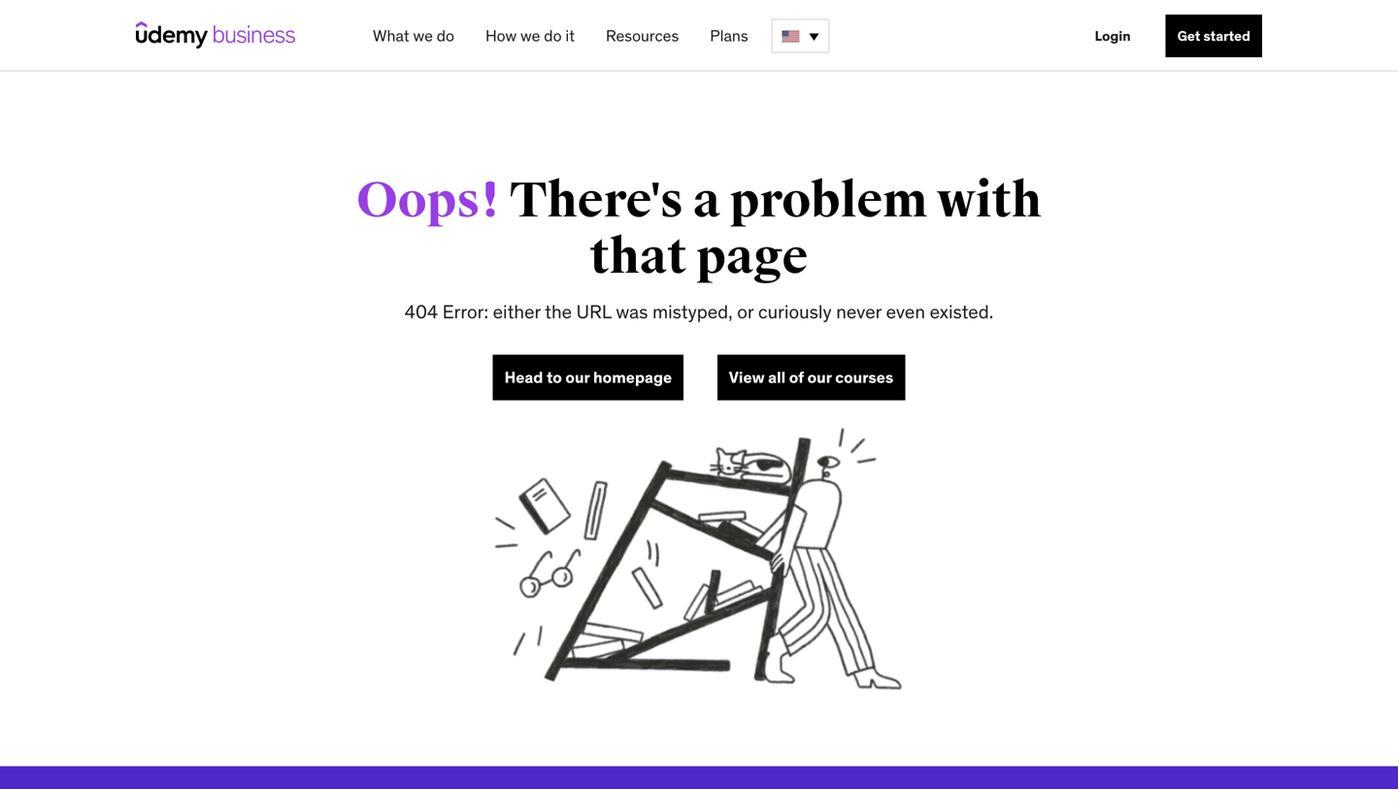 Task type: describe. For each thing, give the bounding box(es) containing it.
do for what we do
[[437, 26, 455, 46]]

all
[[769, 368, 786, 387]]

what we do
[[373, 26, 455, 46]]

either
[[493, 300, 541, 323]]

the
[[545, 300, 572, 323]]

plans button
[[703, 18, 756, 53]]

was
[[616, 300, 648, 323]]

never
[[837, 300, 882, 323]]

of
[[789, 368, 804, 387]]

menu navigation
[[357, 0, 1263, 72]]

1 our from the left
[[566, 368, 590, 387]]

problem
[[730, 170, 928, 231]]

login
[[1095, 27, 1131, 45]]

page
[[697, 227, 809, 287]]

what we do button
[[365, 18, 462, 53]]

url
[[577, 300, 612, 323]]

view
[[729, 368, 765, 387]]

plans
[[710, 26, 749, 46]]

how we do it
[[486, 26, 575, 46]]

started
[[1204, 27, 1251, 45]]

homepage
[[594, 368, 672, 387]]

oops! there's a problem with that page
[[357, 170, 1042, 287]]

that
[[590, 227, 687, 287]]

view all of our courses
[[729, 368, 894, 387]]

we for how
[[521, 26, 541, 46]]

mistyped,
[[653, 300, 733, 323]]



Task type: vqa. For each thing, say whether or not it's contained in the screenshot.
2nd our from left
yes



Task type: locate. For each thing, give the bounding box(es) containing it.
head
[[505, 368, 543, 387]]

a
[[693, 170, 721, 231]]

2 we from the left
[[521, 26, 541, 46]]

get started link
[[1166, 15, 1263, 57]]

we for what
[[413, 26, 433, 46]]

udemy business image
[[136, 21, 295, 49]]

1 do from the left
[[437, 26, 455, 46]]

we right how
[[521, 26, 541, 46]]

2 do from the left
[[544, 26, 562, 46]]

head to our homepage
[[505, 368, 672, 387]]

what
[[373, 26, 410, 46]]

head to our homepage button
[[493, 355, 684, 401]]

do inside dropdown button
[[437, 26, 455, 46]]

resources button
[[598, 18, 687, 53]]

1 we from the left
[[413, 26, 433, 46]]

oops!
[[357, 170, 501, 231]]

we right what
[[413, 26, 433, 46]]

our right of
[[808, 368, 832, 387]]

404
[[405, 300, 438, 323]]

do inside popup button
[[544, 26, 562, 46]]

do for how we do it
[[544, 26, 562, 46]]

curiously
[[758, 300, 832, 323]]

how
[[486, 26, 517, 46]]

0 horizontal spatial do
[[437, 26, 455, 46]]

1 horizontal spatial do
[[544, 26, 562, 46]]

our right to in the left top of the page
[[566, 368, 590, 387]]

we inside dropdown button
[[413, 26, 433, 46]]

we
[[413, 26, 433, 46], [521, 26, 541, 46]]

how we do it button
[[478, 18, 583, 53]]

1 horizontal spatial we
[[521, 26, 541, 46]]

to
[[547, 368, 562, 387]]

resources
[[606, 26, 679, 46]]

error:
[[443, 300, 489, 323]]

login button
[[1084, 15, 1143, 57]]

do
[[437, 26, 455, 46], [544, 26, 562, 46]]

even
[[886, 300, 926, 323]]

do left "it"
[[544, 26, 562, 46]]

404 error: either the url was mistyped, or curiously never even existed.
[[405, 300, 994, 323]]

get
[[1178, 27, 1201, 45]]

existed.
[[930, 300, 994, 323]]

0 horizontal spatial we
[[413, 26, 433, 46]]

0 horizontal spatial our
[[566, 368, 590, 387]]

or
[[738, 300, 754, 323]]

2 our from the left
[[808, 368, 832, 387]]

we inside popup button
[[521, 26, 541, 46]]

do right what
[[437, 26, 455, 46]]

there's
[[510, 170, 684, 231]]

courses
[[836, 368, 894, 387]]

get started
[[1178, 27, 1251, 45]]

it
[[566, 26, 575, 46]]

our
[[566, 368, 590, 387], [808, 368, 832, 387]]

with
[[937, 170, 1042, 231]]

view all of our courses button
[[718, 355, 906, 401]]

1 horizontal spatial our
[[808, 368, 832, 387]]



